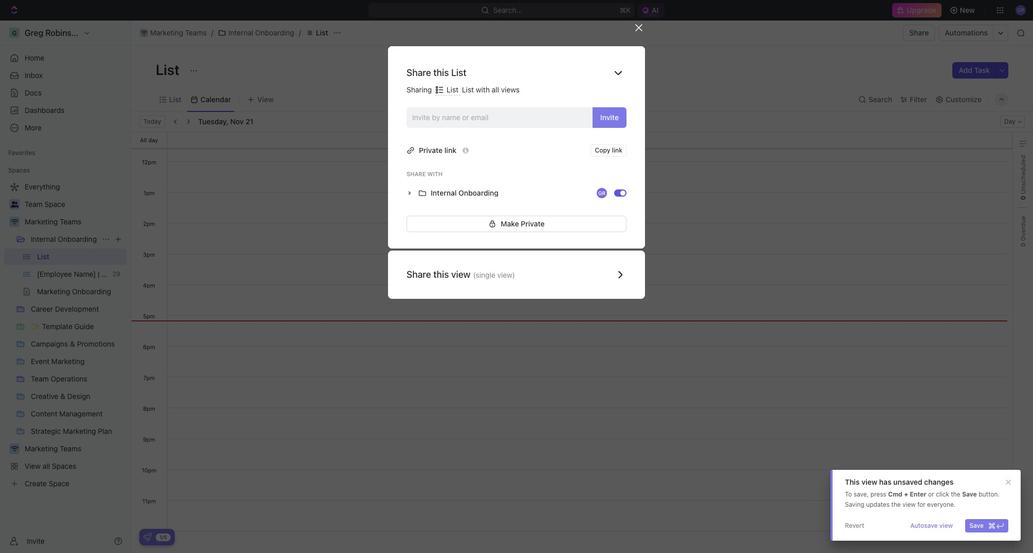 Task type: describe. For each thing, give the bounding box(es) containing it.
1/5
[[159, 535, 167, 541]]

or
[[929, 491, 935, 499]]

1 vertical spatial marketing teams link
[[25, 214, 124, 230]]

today button
[[139, 116, 165, 128]]

0 for unscheduled
[[1020, 196, 1027, 200]]

all day
[[140, 137, 158, 143]]

sharing
[[407, 85, 434, 94]]

share this list
[[407, 67, 467, 78]]

link for private link
[[445, 146, 457, 155]]

upgrade link
[[893, 3, 942, 17]]

internal onboarding inside sidebar navigation
[[31, 235, 97, 244]]

saving
[[846, 501, 865, 509]]

upgrade
[[907, 6, 937, 14]]

dashboards link
[[4, 102, 127, 119]]

view down +
[[903, 501, 916, 509]]

this
[[846, 478, 860, 487]]

all
[[492, 85, 499, 94]]

enter
[[910, 491, 927, 499]]

1 horizontal spatial invite
[[601, 113, 619, 122]]

internal inside sidebar navigation
[[31, 235, 56, 244]]

view inside "button"
[[940, 523, 954, 530]]

link for copy link
[[612, 146, 623, 154]]

home link
[[4, 50, 127, 66]]

cmd
[[889, 491, 903, 499]]

new button
[[946, 2, 982, 19]]

1pm
[[144, 190, 155, 196]]

1 horizontal spatial private
[[521, 219, 545, 228]]

copy
[[595, 146, 611, 154]]

+
[[905, 491, 909, 499]]

tree inside sidebar navigation
[[4, 179, 127, 493]]

today
[[143, 118, 161, 125]]

marketing inside tree
[[25, 218, 58, 226]]

1 horizontal spatial internal onboarding link
[[216, 27, 297, 39]]

6pm
[[143, 344, 155, 351]]

this view has unsaved changes to save, press cmd + enter or click the save button. saving updates the view for everyone.
[[846, 478, 1000, 509]]

search...
[[493, 6, 523, 14]]

add
[[959, 66, 973, 75]]

search button
[[856, 92, 896, 107]]

0 vertical spatial the
[[952, 491, 961, 499]]

unscheduled
[[1020, 155, 1027, 196]]

new
[[961, 6, 976, 14]]

make private
[[501, 219, 545, 228]]

1 / from the left
[[211, 28, 214, 37]]

docs link
[[4, 85, 127, 101]]

revert
[[846, 523, 865, 530]]

everyone.
[[928, 501, 956, 509]]

4pm
[[143, 282, 155, 289]]

1 horizontal spatial internal onboarding
[[228, 28, 294, 37]]

has
[[880, 478, 892, 487]]

1 vertical spatial onboarding
[[459, 189, 499, 197]]

this for view
[[434, 269, 449, 280]]

single
[[476, 271, 496, 280]]

sidebar navigation
[[0, 21, 131, 554]]

tuesday,
[[198, 117, 229, 126]]

0 vertical spatial private
[[419, 146, 443, 155]]

save button
[[966, 520, 1009, 533]]

add task button
[[953, 62, 997, 79]]

7pm
[[143, 375, 155, 382]]

list with all views
[[462, 85, 520, 94]]

calendar
[[201, 95, 231, 104]]

changes
[[925, 478, 954, 487]]

favorites
[[8, 149, 35, 157]]

copy link
[[595, 146, 623, 154]]

revert button
[[841, 520, 869, 533]]

5pm
[[143, 313, 155, 320]]

onboarding inside sidebar navigation
[[58, 235, 97, 244]]

day
[[149, 137, 158, 143]]

automations button
[[940, 25, 994, 41]]

share button
[[904, 25, 936, 41]]

1 horizontal spatial onboarding
[[255, 28, 294, 37]]

1 vertical spatial list link
[[167, 92, 182, 107]]

customize button
[[933, 92, 985, 107]]

favorites button
[[4, 147, 39, 159]]

3pm
[[143, 252, 155, 258]]



Task type: locate. For each thing, give the bounding box(es) containing it.
9pm
[[143, 437, 155, 443]]

0 vertical spatial 0
[[1020, 196, 1027, 200]]

save inside this view has unsaved changes to save, press cmd + enter or click the save button. saving updates the view for everyone.
[[963, 491, 978, 499]]

0 horizontal spatial onboarding
[[58, 235, 97, 244]]

share for share this view ( single                 view )
[[407, 269, 431, 280]]

button.
[[979, 491, 1000, 499]]

wifi image inside marketing teams link
[[141, 30, 147, 35]]

dashboards
[[25, 106, 65, 115]]

share with
[[407, 171, 443, 177]]

0 horizontal spatial wifi image
[[11, 219, 18, 225]]

1 vertical spatial marketing teams
[[25, 218, 81, 226]]

private up share with
[[419, 146, 443, 155]]

2pm
[[143, 221, 155, 227]]

view inside share this view ( single                 view )
[[498, 271, 513, 280]]

unsaved
[[894, 478, 923, 487]]

0 vertical spatial internal onboarding
[[228, 28, 294, 37]]

2 / from the left
[[299, 28, 301, 37]]

updates
[[867, 501, 890, 509]]

view down everyone.
[[940, 523, 954, 530]]

wifi image
[[141, 30, 147, 35], [11, 219, 18, 225]]

view
[[452, 269, 471, 280], [498, 271, 513, 280], [862, 478, 878, 487], [903, 501, 916, 509], [940, 523, 954, 530]]

views
[[501, 85, 520, 94]]

2 horizontal spatial internal onboarding
[[431, 189, 499, 197]]

1 horizontal spatial wifi image
[[141, 30, 147, 35]]

12pm
[[142, 159, 156, 166]]

0 vertical spatial list link
[[303, 27, 331, 39]]

tree
[[4, 179, 127, 493]]

autosave view button
[[907, 520, 958, 533]]

save,
[[854, 491, 869, 499]]

0 vertical spatial marketing
[[150, 28, 183, 37]]

this up sharing
[[434, 67, 449, 78]]

0 horizontal spatial internal
[[31, 235, 56, 244]]

8pm
[[143, 406, 155, 412]]

view right single
[[498, 271, 513, 280]]

(
[[473, 271, 476, 280]]

⌘k
[[620, 6, 631, 14]]

2 vertical spatial internal
[[31, 235, 56, 244]]

0 horizontal spatial link
[[445, 146, 457, 155]]

list link
[[303, 27, 331, 39], [167, 92, 182, 107]]

0 horizontal spatial marketing teams
[[25, 218, 81, 226]]

customize
[[946, 95, 982, 104]]

make
[[501, 219, 519, 228]]

0 horizontal spatial marketing
[[25, 218, 58, 226]]

teams inside sidebar navigation
[[60, 218, 81, 226]]

with down private link
[[428, 171, 443, 177]]

0 horizontal spatial the
[[892, 501, 901, 509]]

share for share
[[910, 28, 930, 37]]

1 vertical spatial internal
[[431, 189, 457, 197]]

marketing teams inside sidebar navigation
[[25, 218, 81, 226]]

internal onboarding
[[228, 28, 294, 37], [431, 189, 499, 197], [31, 235, 97, 244]]

tree containing marketing teams
[[4, 179, 127, 493]]

share this view ( single                 view )
[[407, 269, 515, 280]]

0 vertical spatial wifi image
[[141, 30, 147, 35]]

with for share
[[428, 171, 443, 177]]

task
[[975, 66, 991, 75]]

0 vertical spatial with
[[476, 85, 490, 94]]

the right click
[[952, 491, 961, 499]]

1 this from the top
[[434, 67, 449, 78]]

0
[[1020, 196, 1027, 200], [1020, 243, 1027, 247]]

to
[[846, 491, 853, 499]]

1 horizontal spatial teams
[[185, 28, 207, 37]]

save left button. on the bottom of the page
[[963, 491, 978, 499]]

1 horizontal spatial marketing
[[150, 28, 183, 37]]

1 vertical spatial internal onboarding link
[[31, 231, 98, 248]]

0 horizontal spatial invite
[[27, 537, 45, 546]]

1 vertical spatial save
[[970, 523, 984, 530]]

add task
[[959, 66, 991, 75]]

10pm
[[142, 468, 157, 474]]

0 vertical spatial this
[[434, 67, 449, 78]]

2 vertical spatial internal onboarding
[[31, 235, 97, 244]]

2 this from the top
[[434, 269, 449, 280]]

internal onboarding link
[[216, 27, 297, 39], [31, 231, 98, 248]]

autosave
[[911, 523, 938, 530]]

2 horizontal spatial internal
[[431, 189, 457, 197]]

for
[[918, 501, 926, 509]]

0 horizontal spatial private
[[419, 146, 443, 155]]

1 horizontal spatial with
[[476, 85, 490, 94]]

1 vertical spatial wifi image
[[11, 219, 18, 225]]

automations
[[946, 28, 989, 37]]

1 horizontal spatial /
[[299, 28, 301, 37]]

1 horizontal spatial internal
[[228, 28, 253, 37]]

nov
[[230, 117, 244, 126]]

onboarding checklist button element
[[143, 534, 152, 542]]

home
[[25, 53, 44, 62]]

press
[[871, 491, 887, 499]]

save down button. on the bottom of the page
[[970, 523, 984, 530]]

0 horizontal spatial teams
[[60, 218, 81, 226]]

view left (
[[452, 269, 471, 280]]

share inside share button
[[910, 28, 930, 37]]

1 vertical spatial 0
[[1020, 243, 1027, 247]]

view up save,
[[862, 478, 878, 487]]

spaces
[[8, 167, 30, 174]]

with left all
[[476, 85, 490, 94]]

link
[[445, 146, 457, 155], [612, 146, 623, 154]]

private link
[[419, 146, 457, 155]]

search
[[869, 95, 893, 104]]

this for list
[[434, 67, 449, 78]]

inbox
[[25, 71, 43, 80]]

0 vertical spatial onboarding
[[255, 28, 294, 37]]

1 vertical spatial the
[[892, 501, 901, 509]]

0 vertical spatial marketing teams
[[150, 28, 207, 37]]

1 vertical spatial this
[[434, 269, 449, 280]]

marketing
[[150, 28, 183, 37], [25, 218, 58, 226]]

2 horizontal spatial onboarding
[[459, 189, 499, 197]]

1 vertical spatial internal onboarding
[[431, 189, 499, 197]]

share for share with
[[407, 171, 426, 177]]

1 horizontal spatial marketing teams
[[150, 28, 207, 37]]

2 0 from the top
[[1020, 243, 1027, 247]]

this left (
[[434, 269, 449, 280]]

this
[[434, 67, 449, 78], [434, 269, 449, 280]]

0 vertical spatial save
[[963, 491, 978, 499]]

with
[[476, 85, 490, 94], [428, 171, 443, 177]]

0 horizontal spatial list link
[[167, 92, 182, 107]]

2 vertical spatial onboarding
[[58, 235, 97, 244]]

docs
[[25, 88, 42, 97]]

0 vertical spatial marketing teams link
[[137, 27, 209, 39]]

with for list
[[476, 85, 490, 94]]

0 vertical spatial internal onboarding link
[[216, 27, 297, 39]]

1 horizontal spatial list link
[[303, 27, 331, 39]]

1 vertical spatial private
[[521, 219, 545, 228]]

tuesday, nov 21
[[198, 117, 253, 126]]

1 vertical spatial marketing
[[25, 218, 58, 226]]

1 vertical spatial with
[[428, 171, 443, 177]]

)
[[513, 271, 515, 280]]

0 horizontal spatial internal onboarding link
[[31, 231, 98, 248]]

inbox link
[[4, 67, 127, 84]]

21
[[246, 117, 253, 126]]

0 horizontal spatial marketing teams link
[[25, 214, 124, 230]]

onboarding checklist button image
[[143, 534, 152, 542]]

11pm
[[142, 498, 156, 505]]

0 horizontal spatial with
[[428, 171, 443, 177]]

share
[[910, 28, 930, 37], [407, 67, 431, 78], [407, 171, 426, 177], [407, 269, 431, 280]]

0 vertical spatial invite
[[601, 113, 619, 122]]

teams
[[185, 28, 207, 37], [60, 218, 81, 226]]

the down cmd
[[892, 501, 901, 509]]

0 for overdue
[[1020, 243, 1027, 247]]

gr
[[599, 190, 606, 196]]

calendar link
[[199, 92, 231, 107]]

1 vertical spatial teams
[[60, 218, 81, 226]]

1 horizontal spatial the
[[952, 491, 961, 499]]

wifi image inside sidebar navigation
[[11, 219, 18, 225]]

save
[[963, 491, 978, 499], [970, 523, 984, 530]]

1 horizontal spatial marketing teams link
[[137, 27, 209, 39]]

0 horizontal spatial internal onboarding
[[31, 235, 97, 244]]

0 vertical spatial teams
[[185, 28, 207, 37]]

save inside button
[[970, 523, 984, 530]]

autosave view
[[911, 523, 954, 530]]

all
[[140, 137, 147, 143]]

0 vertical spatial internal
[[228, 28, 253, 37]]

private right make
[[521, 219, 545, 228]]

/
[[211, 28, 214, 37], [299, 28, 301, 37]]

1 vertical spatial invite
[[27, 537, 45, 546]]

overdue
[[1020, 216, 1027, 243]]

0 horizontal spatial /
[[211, 28, 214, 37]]

1 horizontal spatial link
[[612, 146, 623, 154]]

internal
[[228, 28, 253, 37], [431, 189, 457, 197], [31, 235, 56, 244]]

share for share this list
[[407, 67, 431, 78]]

Invite by name or email text field
[[412, 110, 589, 125]]

click
[[937, 491, 950, 499]]

the
[[952, 491, 961, 499], [892, 501, 901, 509]]

marketing teams
[[150, 28, 207, 37], [25, 218, 81, 226]]

invite inside sidebar navigation
[[27, 537, 45, 546]]

1 0 from the top
[[1020, 196, 1027, 200]]



Task type: vqa. For each thing, say whether or not it's contained in the screenshot.
OUT
no



